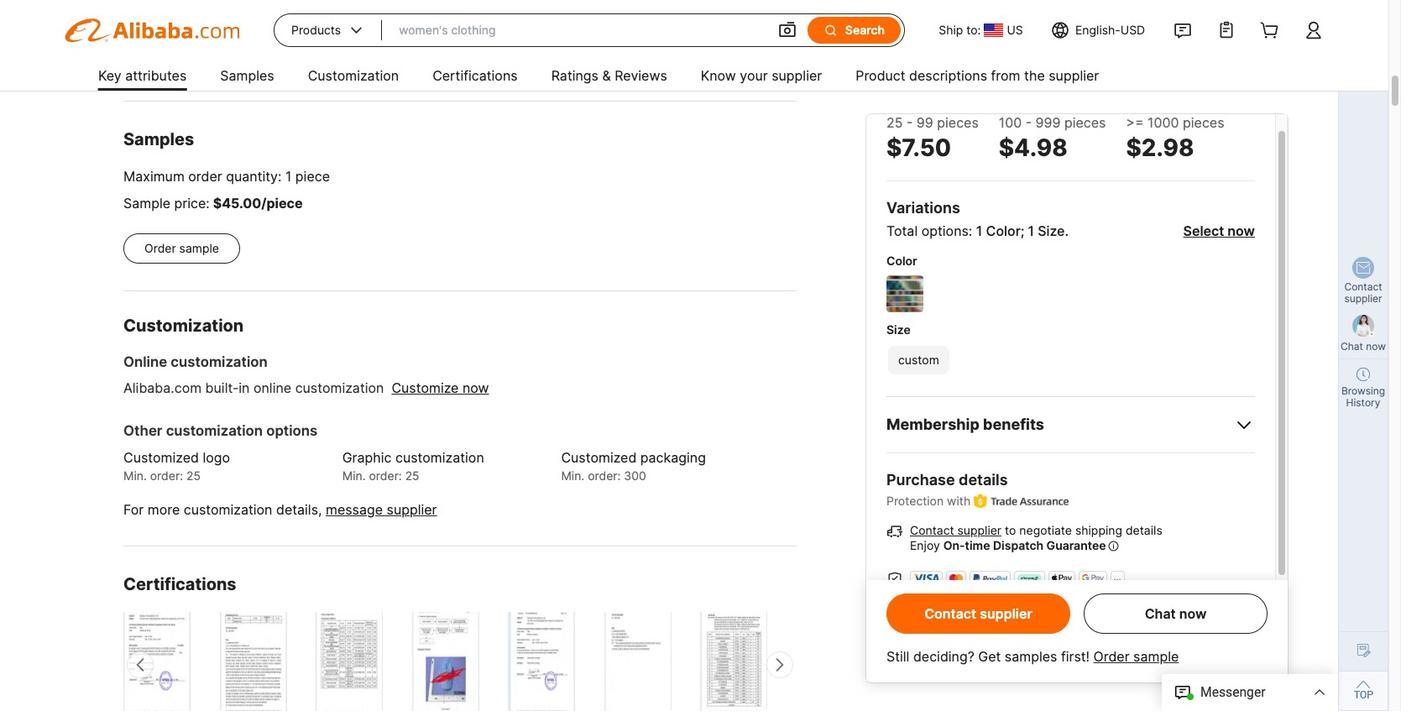 Task type: describe. For each thing, give the bounding box(es) containing it.
: for packaging
[[618, 468, 621, 483]]

pieces for $4.98
[[1065, 114, 1106, 131]]

> 20000
[[501, 12, 549, 26]]

quantity:
[[226, 168, 282, 185]]

days
[[1071, 632, 1098, 646]]

history
[[1346, 396, 1381, 409]]

0 vertical spatial certifications
[[433, 67, 518, 84]]

details,
[[276, 501, 322, 518]]

membership benefits
[[887, 416, 1044, 433]]

quantity (pieces)
[[134, 12, 230, 26]]

the
[[1024, 67, 1045, 84]]

contact supplier inside button
[[925, 605, 1033, 622]]

custom link
[[887, 344, 951, 376]]

customized packaging min. order : 300
[[561, 449, 706, 483]]

1000 inside >= 1000 pieces $2.98
[[1148, 114, 1179, 131]]

contact supplier to negotiate shipping details
[[910, 523, 1163, 538]]

enjoy for enjoy encrypted and secure payments view details
[[910, 596, 940, 611]]

custom
[[898, 353, 939, 367]]

usd
[[1121, 23, 1145, 37]]

order sample button
[[123, 234, 240, 264]]

100
[[999, 114, 1022, 131]]

know your supplier link
[[701, 60, 822, 94]]

alibaba.com
[[123, 380, 202, 397]]

details up with
[[959, 471, 1008, 489]]

pieces for $7.50
[[937, 114, 979, 131]]

online
[[123, 354, 167, 371]]

online customization
[[123, 354, 268, 371]]

get
[[978, 648, 1001, 665]]

$45.00
[[213, 195, 261, 212]]

 search
[[824, 23, 885, 38]]

protection with
[[887, 494, 971, 508]]

- for 100 - 999 pieces $4.98
[[1026, 114, 1032, 131]]

0 vertical spatial contact supplier
[[1345, 280, 1382, 305]]

us
[[1007, 23, 1023, 37]]

other
[[123, 422, 162, 439]]

graphic
[[342, 449, 392, 466]]

shipping
[[1076, 523, 1123, 538]]

protection
[[887, 494, 944, 508]]

price:
[[174, 195, 210, 212]]

1 horizontal spatial order
[[1094, 648, 1130, 665]]

1 right options:
[[976, 223, 983, 239]]

;
[[1021, 223, 1025, 239]]

order up sample price: $45.00 / piece
[[188, 168, 222, 185]]

supplier inside 'know your supplier' link
[[772, 67, 822, 84]]

min. for graphic customization
[[342, 468, 366, 483]]

packaging
[[640, 449, 706, 466]]

secure
[[1028, 596, 1065, 611]]

eligible
[[909, 632, 949, 646]]

certifications link
[[433, 60, 518, 94]]

customized logo min. order : 25
[[123, 449, 230, 483]]

order for graphic customization
[[369, 468, 399, 483]]

key
[[98, 67, 122, 84]]

message supplier link
[[326, 501, 437, 518]]

min. for customized logo
[[123, 468, 147, 483]]

0 vertical spatial view
[[1126, 596, 1153, 611]]

within
[[1017, 632, 1050, 646]]

now right customize
[[463, 380, 489, 397]]

>= 1000 pieces $2.98
[[1126, 114, 1225, 162]]

built-
[[205, 380, 239, 397]]

products
[[291, 23, 341, 37]]

chat now inside button
[[1145, 605, 1207, 622]]

total options: 1 color ; 1 size .
[[887, 223, 1069, 239]]

ship
[[939, 23, 963, 37]]

product descriptions from the supplier link
[[856, 60, 1099, 94]]

order for customized logo
[[150, 468, 180, 483]]

$7.50
[[887, 134, 951, 162]]

999
[[1036, 114, 1061, 131]]

key attributes
[[98, 67, 187, 84]]

select now
[[1183, 223, 1255, 239]]

know your supplier
[[701, 67, 822, 84]]

details up 'products.'
[[1157, 596, 1193, 611]]

enjoy for enjoy on-time dispatch guarantee
[[910, 538, 940, 553]]

1 20000 from the left
[[444, 12, 480, 26]]

5001
[[404, 12, 432, 26]]

piece for sample price: $45.00 / piece
[[267, 195, 303, 212]]

customized for customized packaging
[[561, 449, 637, 466]]

variations
[[887, 199, 960, 217]]

order inside button
[[144, 241, 176, 256]]

0 vertical spatial chat now
[[1341, 340, 1386, 353]]

chat now button
[[1084, 594, 1268, 634]]

logo
[[203, 449, 230, 466]]

ratings
[[551, 67, 599, 84]]

min. for customized packaging
[[561, 468, 585, 483]]

maximum
[[123, 168, 185, 185]]

1 vertical spatial samples
[[123, 130, 194, 150]]

sample
[[123, 195, 170, 212]]

membership
[[887, 416, 980, 433]]

samples
[[1005, 648, 1057, 665]]

customized for customized logo
[[123, 449, 199, 466]]

(pieces)
[[185, 12, 230, 26]]

: for customization
[[399, 468, 402, 483]]

still deciding? get samples first! order sample
[[887, 648, 1179, 665]]

select
[[1183, 223, 1225, 239]]

enjoy on-time dispatch guarantee
[[910, 538, 1106, 553]]

view inside "view details"
[[1225, 632, 1253, 646]]

1 vertical spatial contact
[[910, 523, 954, 538]]

receiving
[[1116, 632, 1166, 646]]

english-
[[1076, 23, 1121, 37]]

chat inside chat now button
[[1145, 605, 1176, 622]]

message
[[326, 501, 383, 518]]

customization for online customization
[[171, 354, 268, 371]]

sample price: $45.00 / piece
[[123, 195, 303, 212]]

customize now link
[[392, 380, 489, 397]]

0 vertical spatial 1000
[[268, 12, 296, 26]]

products.
[[1169, 632, 1222, 646]]

customization up options
[[295, 380, 384, 397]]

in
[[239, 380, 250, 397]]

and
[[1004, 596, 1025, 611]]

pieces inside >= 1000 pieces $2.98
[[1183, 114, 1225, 131]]

purchase details
[[887, 471, 1008, 489]]

- for 1001 - 5000
[[346, 12, 351, 26]]

products 
[[291, 22, 365, 39]]

details right shipping
[[1126, 523, 1163, 538]]

english-usd
[[1076, 23, 1145, 37]]

300
[[624, 468, 646, 483]]

1 right "quantity:" at the top left of the page
[[285, 168, 292, 185]]

online
[[254, 380, 291, 397]]



Task type: locate. For each thing, give the bounding box(es) containing it.
min.
[[123, 468, 147, 483], [342, 468, 366, 483], [561, 468, 585, 483]]

-
[[259, 12, 265, 26], [346, 12, 351, 26], [435, 12, 441, 26], [907, 114, 913, 131], [1026, 114, 1032, 131]]

- inside 25 - 99 pieces $7.50
[[907, 114, 913, 131]]

certifications down > on the left of page
[[433, 67, 518, 84]]

quantity
[[134, 12, 182, 26]]

0 horizontal spatial certifications
[[123, 574, 236, 594]]

2 pieces from the left
[[1065, 114, 1106, 131]]

pieces right 99
[[937, 114, 979, 131]]

1000 up $2.98
[[1148, 114, 1179, 131]]

supplier
[[772, 67, 822, 84], [1049, 67, 1099, 84], [1345, 292, 1382, 305], [387, 501, 437, 518], [958, 523, 1002, 538], [980, 605, 1033, 622]]

supplier inside contact supplier button
[[980, 605, 1033, 622]]

0 horizontal spatial sample
[[179, 241, 219, 256]]

0 horizontal spatial order
[[144, 241, 176, 256]]

customization up online customization on the left of the page
[[123, 316, 244, 336]]

1 horizontal spatial 25
[[405, 468, 420, 483]]

samples up maximum
[[123, 130, 194, 150]]

pieces up $2.98
[[1183, 114, 1225, 131]]

1 horizontal spatial sample
[[1134, 648, 1179, 665]]

2 horizontal spatial :
[[618, 468, 621, 483]]

25 for graphic customization
[[405, 468, 420, 483]]

customization down customize now link
[[395, 449, 484, 466]]

size up custom
[[887, 322, 911, 337]]

: inside customized logo min. order : 25
[[180, 468, 183, 483]]

enjoy encrypted and secure payments view details
[[910, 596, 1193, 611]]

25 left 99
[[887, 114, 903, 131]]

1 horizontal spatial :
[[399, 468, 402, 483]]

color right options:
[[986, 223, 1021, 239]]

1 vertical spatial size
[[887, 322, 911, 337]]

0 horizontal spatial 1000
[[268, 12, 296, 26]]

$2.98
[[1126, 134, 1194, 162]]

min. up for
[[123, 468, 147, 483]]

refunds
[[971, 632, 1013, 646]]

0 horizontal spatial chat
[[1145, 605, 1176, 622]]

1 vertical spatial sample
[[1134, 648, 1179, 665]]

1 vertical spatial chat now
[[1145, 605, 1207, 622]]

1 vertical spatial order
[[1094, 648, 1130, 665]]

customized inside customized packaging min. order : 300
[[561, 449, 637, 466]]

negotiate
[[1020, 523, 1072, 538]]

details down eligible
[[909, 650, 946, 664]]

0 vertical spatial order
[[144, 241, 176, 256]]

1 horizontal spatial color
[[986, 223, 1021, 239]]

0 horizontal spatial pieces
[[937, 114, 979, 131]]

order sample
[[144, 241, 219, 256]]

: up more
[[180, 468, 183, 483]]

20000
[[444, 12, 480, 26], [512, 12, 549, 26]]

details inside "view details"
[[909, 650, 946, 664]]

min. inside graphic customization min. order : 25
[[342, 468, 366, 483]]

0 horizontal spatial customization
[[123, 316, 244, 336]]

chat now up 'browsing'
[[1341, 340, 1386, 353]]

1 horizontal spatial view
[[1225, 632, 1253, 646]]

chat up 'browsing'
[[1341, 340, 1363, 353]]

0 horizontal spatial view
[[1126, 596, 1153, 611]]

color down total
[[887, 254, 917, 268]]

min. left 300
[[561, 468, 585, 483]]

key attributes link
[[98, 60, 187, 94]]

order
[[188, 168, 222, 185], [150, 468, 180, 483], [369, 468, 399, 483], [588, 468, 618, 483]]

0 vertical spatial piece
[[295, 168, 330, 185]]

customization for graphic customization min. order : 25
[[395, 449, 484, 466]]

0 vertical spatial size
[[1038, 223, 1065, 239]]

100 - 999 pieces $4.98
[[999, 114, 1106, 162]]

3 min. from the left
[[561, 468, 585, 483]]

5000
[[354, 12, 383, 26]]

now up 'products.'
[[1179, 605, 1207, 622]]

arrow left image
[[134, 656, 147, 674]]

customization up built-
[[171, 354, 268, 371]]

certifications down more
[[123, 574, 236, 594]]

/
[[261, 195, 267, 212]]

color
[[986, 223, 1021, 239], [887, 254, 917, 268]]

certifications
[[433, 67, 518, 84], [123, 574, 236, 594]]

- right (pieces)
[[259, 12, 265, 26]]

: inside graphic customization min. order : 25
[[399, 468, 402, 483]]

ratings & reviews
[[551, 67, 667, 84]]

- for 5001 - 20000
[[435, 12, 441, 26]]

women's clothing text field
[[399, 15, 761, 45]]

order up more
[[150, 468, 180, 483]]

customization down logo
[[184, 501, 272, 518]]

pieces inside 25 - 99 pieces $7.50
[[937, 114, 979, 131]]

1 pieces from the left
[[937, 114, 979, 131]]

: for logo
[[180, 468, 183, 483]]

1 vertical spatial piece
[[267, 195, 303, 212]]

0 vertical spatial contact
[[1345, 280, 1382, 293]]

customization up logo
[[166, 422, 263, 439]]

now
[[1228, 223, 1255, 239], [1366, 340, 1386, 353], [463, 380, 489, 397], [1179, 605, 1207, 622]]

25 inside customized logo min. order : 25
[[186, 468, 201, 483]]

prompt image
[[1109, 538, 1119, 554]]

order down "of"
[[1094, 648, 1130, 665]]

customization
[[171, 354, 268, 371], [295, 380, 384, 397], [166, 422, 263, 439], [395, 449, 484, 466], [184, 501, 272, 518]]

now up 'browsing'
[[1366, 340, 1386, 353]]

guarantee
[[1047, 538, 1106, 553]]

of
[[1101, 632, 1112, 646]]

size right the ;
[[1038, 223, 1065, 239]]

order left 300
[[588, 468, 618, 483]]

time
[[965, 538, 990, 553]]

samples link
[[220, 60, 274, 94]]

1 horizontal spatial chat
[[1341, 340, 1363, 353]]

0 horizontal spatial size
[[887, 322, 911, 337]]

1 vertical spatial view
[[1225, 632, 1253, 646]]

details
[[959, 471, 1008, 489], [1126, 523, 1163, 538], [1157, 596, 1193, 611], [909, 650, 946, 664]]

1 vertical spatial customization
[[123, 316, 244, 336]]

arrow right image
[[774, 656, 787, 674]]

1 horizontal spatial 1000
[[1148, 114, 1179, 131]]

order down graphic
[[369, 468, 399, 483]]

payments
[[1069, 596, 1123, 611]]

- for 25 - 99 pieces $7.50
[[907, 114, 913, 131]]

0 horizontal spatial min.
[[123, 468, 147, 483]]

: up message supplier "link"
[[399, 468, 402, 483]]

browsing
[[1342, 385, 1385, 397]]

min. inside customized logo min. order : 25
[[123, 468, 147, 483]]

0 horizontal spatial color
[[887, 254, 917, 268]]

2 horizontal spatial min.
[[561, 468, 585, 483]]

enjoy
[[910, 538, 940, 553], [910, 596, 940, 611]]

0 horizontal spatial 20000
[[444, 12, 480, 26]]

3 pieces from the left
[[1183, 114, 1225, 131]]

0 vertical spatial sample
[[179, 241, 219, 256]]

0 vertical spatial color
[[986, 223, 1021, 239]]

20000 left > on the left of page
[[444, 12, 480, 26]]

chat now up 'products.'
[[1145, 605, 1207, 622]]

for
[[123, 501, 144, 518]]

encrypted
[[943, 596, 1000, 611]]

20000 right > on the left of page
[[512, 12, 549, 26]]

2 customized from the left
[[561, 449, 637, 466]]

1 horizontal spatial pieces
[[1065, 114, 1106, 131]]

product descriptions from the supplier
[[856, 67, 1099, 84]]

:
[[180, 468, 183, 483], [399, 468, 402, 483], [618, 468, 621, 483]]

1 min. from the left
[[123, 468, 147, 483]]

1 right (pieces)
[[251, 12, 256, 26]]

for
[[952, 632, 968, 646]]

your
[[740, 67, 768, 84]]

order
[[144, 241, 176, 256], [1094, 648, 1130, 665]]

customized inside customized logo min. order : 25
[[123, 449, 199, 466]]

graphic customization min. order : 25
[[342, 449, 484, 483]]

- left 99
[[907, 114, 913, 131]]

chat up receiving
[[1145, 605, 1176, 622]]

2 min. from the left
[[342, 468, 366, 483]]

2 : from the left
[[399, 468, 402, 483]]

ratings & reviews link
[[551, 60, 667, 94]]

25 for customized logo
[[186, 468, 201, 483]]

1 vertical spatial chat
[[1145, 605, 1176, 622]]

1 horizontal spatial certifications
[[433, 67, 518, 84]]

order for customized packaging
[[588, 468, 618, 483]]

2 enjoy from the top
[[910, 596, 940, 611]]

sample
[[179, 241, 219, 256], [1134, 648, 1179, 665]]

order inside customized packaging min. order : 300
[[588, 468, 618, 483]]

customization for other customization options
[[166, 422, 263, 439]]

1 customized from the left
[[123, 449, 199, 466]]

1 right the ;
[[1028, 223, 1034, 239]]

now inside button
[[1179, 605, 1207, 622]]

1 horizontal spatial min.
[[342, 468, 366, 483]]

list
[[123, 612, 893, 711]]

25 inside graphic customization min. order : 25
[[405, 468, 420, 483]]

- right 5001
[[435, 12, 441, 26]]

···
[[1114, 574, 1121, 585]]

now right select
[[1228, 223, 1255, 239]]

view details
[[909, 632, 1253, 664]]

0 horizontal spatial :
[[180, 468, 183, 483]]

1 - 1000
[[251, 12, 296, 26]]

customized down other
[[123, 449, 199, 466]]

1 horizontal spatial customization
[[308, 67, 399, 84]]

1 vertical spatial certifications
[[123, 574, 236, 594]]

1000 left the 1001
[[268, 12, 296, 26]]

first!
[[1061, 648, 1090, 665]]

30
[[1053, 632, 1068, 646]]

- inside 100 - 999 pieces $4.98
[[1026, 114, 1032, 131]]

3 : from the left
[[618, 468, 621, 483]]

1 horizontal spatial contact supplier
[[1345, 280, 1382, 305]]

customization inside graphic customization min. order : 25
[[395, 449, 484, 466]]

1001 - 5000
[[317, 12, 383, 26]]

25 - 99 pieces $7.50
[[887, 114, 979, 162]]

: inside customized packaging min. order : 300
[[618, 468, 621, 483]]

25 down other customization options
[[186, 468, 201, 483]]

purchase
[[887, 471, 955, 489]]

1 vertical spatial enjoy
[[910, 596, 940, 611]]

customization link
[[308, 60, 399, 94]]

piece for maximum order quantity: 1 piece
[[295, 168, 330, 185]]

0 horizontal spatial 25
[[186, 468, 201, 483]]

pieces right 999 on the right of the page
[[1065, 114, 1106, 131]]

1 vertical spatial color
[[887, 254, 917, 268]]

samples down 1 - 1000
[[220, 67, 274, 84]]

- right the 1001
[[346, 12, 351, 26]]

piece right "quantity:" at the top left of the page
[[295, 168, 330, 185]]

to
[[1005, 523, 1016, 538]]

select now link
[[1183, 223, 1255, 239]]

1 vertical spatial contact supplier
[[925, 605, 1033, 622]]

sample down receiving
[[1134, 648, 1179, 665]]

customized up 300
[[561, 449, 637, 466]]

25 inside 25 - 99 pieces $7.50
[[887, 114, 903, 131]]

customization down 
[[308, 67, 399, 84]]

1 vertical spatial 1000
[[1148, 114, 1179, 131]]

options
[[266, 422, 318, 439]]

25 up message supplier "link"
[[405, 468, 420, 483]]

- for 1 - 1000
[[259, 12, 265, 26]]

pieces inside 100 - 999 pieces $4.98
[[1065, 114, 1106, 131]]

25
[[887, 114, 903, 131], [186, 468, 201, 483], [405, 468, 420, 483]]

1
[[251, 12, 256, 26], [285, 168, 292, 185], [976, 223, 983, 239], [1028, 223, 1034, 239]]

>
[[501, 12, 509, 26]]

browsing history
[[1342, 385, 1385, 409]]

1 horizontal spatial size
[[1038, 223, 1065, 239]]

dispatch
[[993, 538, 1044, 553]]

- right 100
[[1026, 114, 1032, 131]]

1 horizontal spatial chat now
[[1341, 340, 1386, 353]]

order inside customized logo min. order : 25
[[150, 468, 180, 483]]

on-
[[943, 538, 965, 553]]

0 horizontal spatial chat now
[[1145, 605, 1207, 622]]

pieces
[[937, 114, 979, 131], [1065, 114, 1106, 131], [1183, 114, 1225, 131]]

enjoy left on-
[[910, 538, 940, 553]]

0 vertical spatial enjoy
[[910, 538, 940, 553]]

order inside graphic customization min. order : 25
[[369, 468, 399, 483]]

: left 300
[[618, 468, 621, 483]]

enjoy up eligible
[[910, 596, 940, 611]]

sample inside button
[[179, 241, 219, 256]]

view up receiving
[[1126, 596, 1153, 611]]

sample down price:
[[179, 241, 219, 256]]

1 horizontal spatial customized
[[561, 449, 637, 466]]


[[824, 23, 839, 38]]

order down sample
[[144, 241, 176, 256]]

1 enjoy from the top
[[910, 538, 940, 553]]

search
[[845, 23, 885, 37]]

2 horizontal spatial 25
[[887, 114, 903, 131]]

samples
[[220, 67, 274, 84], [123, 130, 194, 150]]

descriptions
[[909, 67, 987, 84]]

options:
[[922, 223, 973, 239]]

piece down "quantity:" at the top left of the page
[[267, 195, 303, 212]]


[[348, 22, 365, 39]]

1 horizontal spatial 20000
[[512, 12, 549, 26]]

from
[[991, 67, 1021, 84]]

min. down graphic
[[342, 468, 366, 483]]

1 : from the left
[[180, 468, 183, 483]]

contact inside button
[[925, 605, 977, 622]]

2 horizontal spatial pieces
[[1183, 114, 1225, 131]]

2 vertical spatial contact
[[925, 605, 977, 622]]

customize
[[392, 380, 459, 397]]

0 vertical spatial samples
[[220, 67, 274, 84]]

maximum order quantity: 1 piece
[[123, 168, 330, 185]]

99
[[917, 114, 933, 131]]

more
[[148, 501, 180, 518]]

1001
[[317, 12, 342, 26]]

0 horizontal spatial contact supplier
[[925, 605, 1033, 622]]

customized
[[123, 449, 199, 466], [561, 449, 637, 466]]

to:
[[967, 23, 981, 37]]

1 horizontal spatial samples
[[220, 67, 274, 84]]

0 horizontal spatial customized
[[123, 449, 199, 466]]

0 vertical spatial customization
[[308, 67, 399, 84]]

attributes
[[125, 67, 187, 84]]

view right 'products.'
[[1225, 632, 1253, 646]]

0 horizontal spatial samples
[[123, 130, 194, 150]]

chat
[[1341, 340, 1363, 353], [1145, 605, 1176, 622]]

2 20000 from the left
[[512, 12, 549, 26]]

0 vertical spatial chat
[[1341, 340, 1363, 353]]

min. inside customized packaging min. order : 300
[[561, 468, 585, 483]]



Task type: vqa. For each thing, say whether or not it's contained in the screenshot.
up
no



